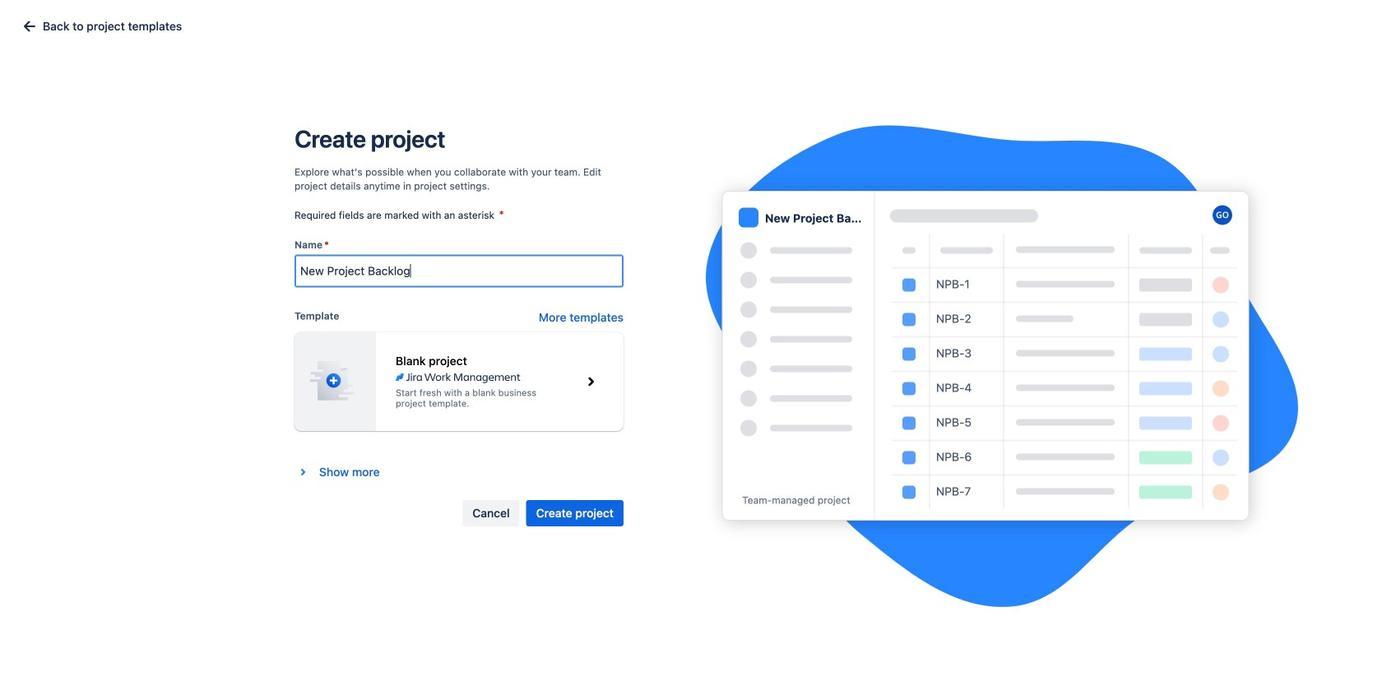 Task type: describe. For each thing, give the bounding box(es) containing it.
illustration showing preview of jira project interface after the project creation is done image
[[706, 126, 1299, 608]]

Search field
[[1070, 9, 1235, 36]]

open image
[[370, 119, 389, 138]]

change template image
[[578, 369, 604, 395]]

Try a team name, project goal, milestone... field
[[296, 256, 623, 286]]

templates image
[[20, 16, 40, 36]]



Task type: locate. For each thing, give the bounding box(es) containing it.
banner
[[0, 0, 1383, 46]]

jira software image
[[43, 13, 153, 33], [43, 13, 153, 33]]

primary element
[[10, 0, 951, 46]]

jira work management image
[[396, 371, 521, 384], [396, 371, 521, 384]]

clear image
[[353, 122, 366, 135]]

clear image
[[307, 122, 320, 135]]

list item
[[173, 0, 247, 46]]



Task type: vqa. For each thing, say whether or not it's contained in the screenshot.
the search icon on the top right
no



